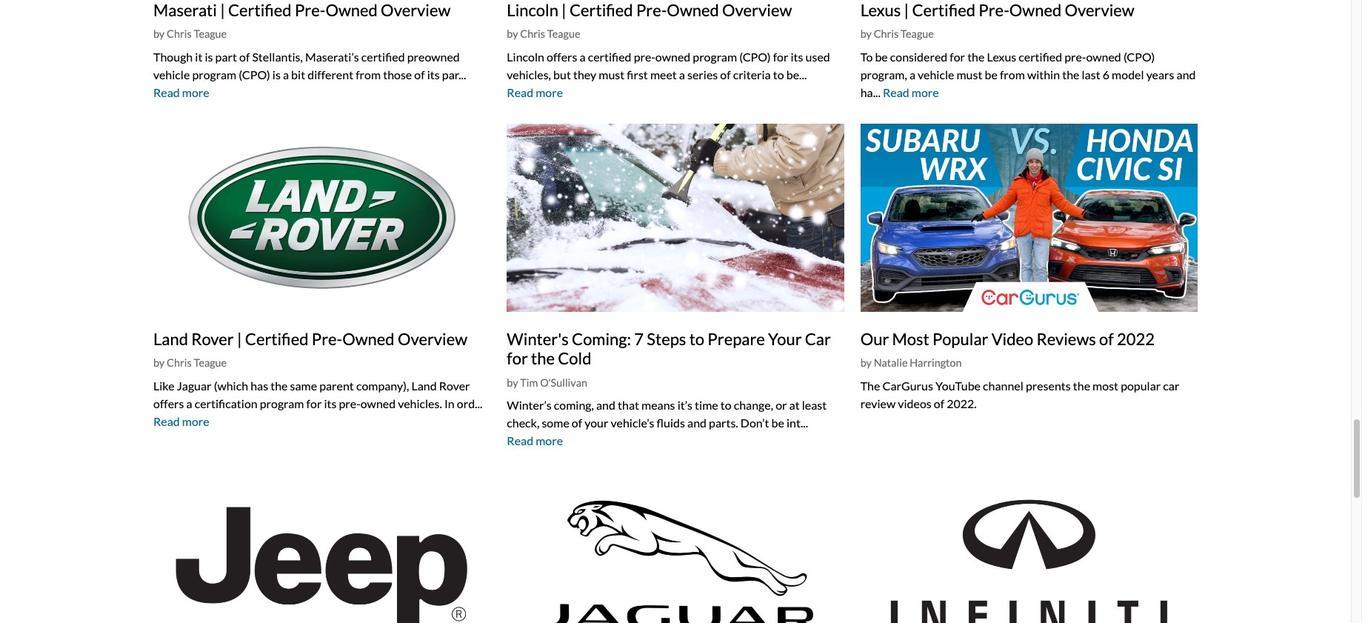 Task type: locate. For each thing, give the bounding box(es) containing it.
has
[[251, 379, 268, 393]]

read more link down check,
[[507, 434, 563, 448]]

0 vertical spatial rover
[[191, 329, 234, 349]]

2 vertical spatial program
[[260, 396, 304, 411]]

2 certified from the left
[[588, 49, 632, 63]]

for
[[773, 49, 789, 63], [950, 49, 966, 63], [507, 349, 528, 369], [306, 396, 322, 411]]

vehicle down considered
[[918, 67, 955, 81]]

teague up considered
[[901, 27, 934, 40]]

the inside winter's coming: 7 steps to prepare your car for the cold
[[531, 349, 555, 369]]

1 horizontal spatial offers
[[547, 49, 578, 63]]

pre- inside to be considered for the lexus certified pre-owned (cpo) program, a vehicle must be from within the last 6 model years and ha...
[[1065, 49, 1087, 63]]

more down certification
[[182, 414, 209, 428]]

(cpo) up criteria
[[740, 49, 771, 63]]

2 horizontal spatial its
[[791, 49, 804, 63]]

of left 2022.
[[934, 396, 945, 411]]

2 horizontal spatial to
[[773, 67, 785, 81]]

owned up meet
[[656, 49, 691, 63]]

program inside like jaguar (which has the same parent company), land rover offers a certification program for its pre-owned vehicles. in ord... read more
[[260, 396, 304, 411]]

teague up jaguar
[[194, 357, 227, 369]]

be
[[875, 49, 888, 63], [985, 67, 998, 81], [772, 416, 785, 430]]

the
[[861, 379, 881, 393]]

of right part
[[239, 49, 250, 63]]

by chris teague
[[153, 27, 227, 40], [507, 27, 581, 40], [861, 27, 934, 40], [153, 357, 227, 369]]

more
[[182, 85, 209, 99], [536, 85, 563, 99], [912, 85, 939, 99], [182, 414, 209, 428], [536, 434, 563, 448]]

from inside though it is part of stellantis, maserati's certified preowned vehicle program (cpo) is a bit different from those of its par... read more
[[356, 67, 381, 81]]

2 vertical spatial be
[[772, 416, 785, 430]]

jaguar | certified pre-owned overview image
[[507, 472, 845, 623]]

land inside like jaguar (which has the same parent company), land rover offers a certification program for its pre-owned vehicles. in ord... read more
[[412, 379, 437, 393]]

fluids
[[657, 416, 685, 430]]

read down vehicles,
[[507, 85, 534, 99]]

its down parent
[[324, 396, 337, 411]]

vehicle down though
[[153, 67, 190, 81]]

for inside lincoln offers a certified pre-owned program (cpo) for its used vehicles, but they must first meet a series of criteria to be... read more
[[773, 49, 789, 63]]

pre-
[[312, 329, 343, 349]]

read inside winter's coming, and that means it's time to change, or at least check, some of your vehicle's fluids and parts. don't be int... read more
[[507, 434, 534, 448]]

2 horizontal spatial (cpo)
[[1124, 49, 1156, 63]]

for right considered
[[950, 49, 966, 63]]

0 horizontal spatial to
[[690, 329, 705, 349]]

0 horizontal spatial certified
[[361, 49, 405, 63]]

2 horizontal spatial and
[[1177, 67, 1196, 81]]

ha...
[[861, 85, 881, 99]]

its up be... in the top right of the page
[[791, 49, 804, 63]]

0 horizontal spatial its
[[324, 396, 337, 411]]

offers
[[547, 49, 578, 63], [153, 396, 184, 411]]

a up read more
[[910, 67, 916, 81]]

popular
[[1121, 379, 1161, 393]]

a up they
[[580, 49, 586, 63]]

must inside lincoln offers a certified pre-owned program (cpo) for its used vehicles, but they must first meet a series of criteria to be... read more
[[599, 67, 625, 81]]

but
[[554, 67, 571, 81]]

by chris teague up it
[[153, 27, 227, 40]]

1 horizontal spatial from
[[1000, 67, 1025, 81]]

1 horizontal spatial rover
[[439, 379, 470, 393]]

and right years
[[1177, 67, 1196, 81]]

2 horizontal spatial program
[[693, 49, 737, 63]]

0 horizontal spatial pre-
[[339, 396, 361, 411]]

by chris teague up jaguar
[[153, 357, 227, 369]]

its inside lincoln offers a certified pre-owned program (cpo) for its used vehicles, but they must first meet a series of criteria to be... read more
[[791, 49, 804, 63]]

read more link for to be considered for the lexus certified pre-owned (cpo) program, a vehicle must be from within the last 6 model years and ha...
[[883, 85, 939, 99]]

teague up the but
[[547, 27, 581, 40]]

certified inside lincoln offers a certified pre-owned program (cpo) for its used vehicles, but they must first meet a series of criteria to be... read more
[[588, 49, 632, 63]]

program inside lincoln offers a certified pre-owned program (cpo) for its used vehicles, but they must first meet a series of criteria to be... read more
[[693, 49, 737, 63]]

time
[[695, 398, 719, 412]]

read inside lincoln offers a certified pre-owned program (cpo) for its used vehicles, but they must first meet a series of criteria to be... read more
[[507, 85, 534, 99]]

certified up they
[[588, 49, 632, 63]]

1 horizontal spatial and
[[688, 416, 707, 430]]

first
[[627, 67, 648, 81]]

land up like
[[153, 329, 188, 349]]

teague for though it is part of stellantis, maserati's certified preowned vehicle program (cpo) is a bit different from those of its par...
[[194, 27, 227, 40]]

1 must from the left
[[599, 67, 625, 81]]

1 horizontal spatial be
[[875, 49, 888, 63]]

teague up it
[[194, 27, 227, 40]]

1 horizontal spatial its
[[427, 67, 440, 81]]

(cpo) inside lincoln offers a certified pre-owned program (cpo) for its used vehicles, but they must first meet a series of criteria to be... read more
[[740, 49, 771, 63]]

1 vertical spatial program
[[192, 67, 237, 81]]

1 vertical spatial and
[[597, 398, 616, 412]]

be right 'to'
[[875, 49, 888, 63]]

winter's coming: 7 steps to prepare your car for the cold
[[507, 329, 831, 369]]

1 horizontal spatial program
[[260, 396, 304, 411]]

be down or
[[772, 416, 785, 430]]

1 vertical spatial its
[[427, 67, 440, 81]]

0 horizontal spatial (cpo)
[[239, 67, 270, 81]]

program up series
[[693, 49, 737, 63]]

0 vertical spatial program
[[693, 49, 737, 63]]

for inside to be considered for the lexus certified pre-owned (cpo) program, a vehicle must be from within the last 6 model years and ha...
[[950, 49, 966, 63]]

most
[[893, 329, 930, 349]]

1 certified from the left
[[361, 49, 405, 63]]

to up parts.
[[721, 398, 732, 412]]

2 horizontal spatial pre-
[[1065, 49, 1087, 63]]

they
[[574, 67, 597, 81]]

read more link down jaguar
[[153, 414, 209, 428]]

1 horizontal spatial owned
[[656, 49, 691, 63]]

to right the steps
[[690, 329, 705, 349]]

program down part
[[192, 67, 237, 81]]

for up be... in the top right of the page
[[773, 49, 789, 63]]

read
[[153, 85, 180, 99], [507, 85, 534, 99], [883, 85, 910, 99], [153, 414, 180, 428], [507, 434, 534, 448]]

rover inside like jaguar (which has the same parent company), land rover offers a certification program for its pre-owned vehicles. in ord... read more
[[439, 379, 470, 393]]

0 horizontal spatial is
[[205, 49, 213, 63]]

winter's coming, and that means it's time to change, or at least check, some of your vehicle's fluids and parts. don't be int... read more
[[507, 398, 827, 448]]

0 horizontal spatial land
[[153, 329, 188, 349]]

video
[[992, 329, 1034, 349]]

owned
[[656, 49, 691, 63], [1087, 49, 1122, 63], [361, 396, 396, 411]]

means
[[642, 398, 675, 412]]

read more link down vehicles,
[[507, 85, 563, 99]]

by up like
[[153, 357, 165, 369]]

least
[[802, 398, 827, 412]]

program down same
[[260, 396, 304, 411]]

1 horizontal spatial pre-
[[634, 49, 656, 63]]

offers down like
[[153, 396, 184, 411]]

1 horizontal spatial is
[[273, 67, 281, 81]]

popular
[[933, 329, 989, 349]]

car
[[1164, 379, 1180, 393]]

by up though
[[153, 27, 165, 40]]

pre-
[[634, 49, 656, 63], [1065, 49, 1087, 63], [339, 396, 361, 411]]

and up your
[[597, 398, 616, 412]]

coming,
[[554, 398, 594, 412]]

vehicle
[[153, 67, 190, 81], [918, 67, 955, 81]]

the inside like jaguar (which has the same parent company), land rover offers a certification program for its pre-owned vehicles. in ord... read more
[[271, 379, 288, 393]]

0 horizontal spatial program
[[192, 67, 237, 81]]

0 vertical spatial to
[[773, 67, 785, 81]]

rover left |
[[191, 329, 234, 349]]

program
[[693, 49, 737, 63], [192, 67, 237, 81], [260, 396, 304, 411]]

by chris teague up lincoln
[[507, 27, 581, 40]]

1 vertical spatial offers
[[153, 396, 184, 411]]

0 horizontal spatial offers
[[153, 396, 184, 411]]

model
[[1112, 67, 1145, 81]]

1 horizontal spatial must
[[957, 67, 983, 81]]

2 vehicle from the left
[[918, 67, 955, 81]]

read down check,
[[507, 434, 534, 448]]

0 horizontal spatial vehicle
[[153, 67, 190, 81]]

2 vertical spatial to
[[721, 398, 732, 412]]

the inside the cargurus youtube channel presents the most popular car review videos of 2022.
[[1074, 379, 1091, 393]]

tim
[[520, 376, 538, 389]]

channel
[[983, 379, 1024, 393]]

is down stellantis,
[[273, 67, 281, 81]]

of right series
[[721, 67, 731, 81]]

its down preowned
[[427, 67, 440, 81]]

land rover | certified pre-owned overview
[[153, 329, 468, 349]]

by up lincoln
[[507, 27, 518, 40]]

offers inside lincoln offers a certified pre-owned program (cpo) for its used vehicles, but they must first meet a series of criteria to be... read more
[[547, 49, 578, 63]]

criteria
[[733, 67, 771, 81]]

0 vertical spatial and
[[1177, 67, 1196, 81]]

chris for though it is part of stellantis, maserati's certified preowned vehicle program (cpo) is a bit different from those of its par...
[[167, 27, 192, 40]]

from down the lexus
[[1000, 67, 1025, 81]]

our most popular video reviews of 2022 image
[[861, 123, 1198, 312]]

by left tim at left bottom
[[507, 376, 518, 389]]

of
[[239, 49, 250, 63], [414, 67, 425, 81], [721, 67, 731, 81], [1100, 329, 1114, 349], [934, 396, 945, 411], [572, 416, 583, 430]]

certified
[[361, 49, 405, 63], [588, 49, 632, 63], [1019, 49, 1063, 63]]

pre- down parent
[[339, 396, 361, 411]]

from left those
[[356, 67, 381, 81]]

a
[[580, 49, 586, 63], [283, 67, 289, 81], [679, 67, 685, 81], [910, 67, 916, 81], [186, 396, 192, 411]]

to
[[773, 67, 785, 81], [690, 329, 705, 349], [721, 398, 732, 412]]

by chris teague for though it is part of stellantis, maserati's certified preowned vehicle program (cpo) is a bit different from those of its par...
[[153, 27, 227, 40]]

1 from from the left
[[356, 67, 381, 81]]

chris up jaguar
[[167, 357, 192, 369]]

1 vertical spatial rover
[[439, 379, 470, 393]]

by
[[153, 27, 165, 40], [507, 27, 518, 40], [861, 27, 872, 40], [153, 357, 165, 369], [861, 357, 872, 369], [507, 376, 518, 389]]

to left be... in the top right of the page
[[773, 67, 785, 81]]

be inside winter's coming, and that means it's time to change, or at least check, some of your vehicle's fluids and parts. don't be int... read more
[[772, 416, 785, 430]]

(cpo) down stellantis,
[[239, 67, 270, 81]]

read down program,
[[883, 85, 910, 99]]

more down it
[[182, 85, 209, 99]]

the left most
[[1074, 379, 1091, 393]]

is right it
[[205, 49, 213, 63]]

certified up those
[[361, 49, 405, 63]]

(cpo)
[[740, 49, 771, 63], [1124, 49, 1156, 63], [239, 67, 270, 81]]

read more link down though
[[153, 85, 209, 99]]

more inside though it is part of stellantis, maserati's certified preowned vehicle program (cpo) is a bit different from those of its par... read more
[[182, 85, 209, 99]]

2 vertical spatial its
[[324, 396, 337, 411]]

a down jaguar
[[186, 396, 192, 411]]

for up tim at left bottom
[[507, 349, 528, 369]]

read down though
[[153, 85, 180, 99]]

read more link down program,
[[883, 85, 939, 99]]

by up 'to'
[[861, 27, 872, 40]]

rover up the in in the left bottom of the page
[[439, 379, 470, 393]]

o'sullivan
[[540, 376, 588, 389]]

by chris teague up considered
[[861, 27, 934, 40]]

0 horizontal spatial from
[[356, 67, 381, 81]]

certified inside though it is part of stellantis, maserati's certified preowned vehicle program (cpo) is a bit different from those of its par... read more
[[361, 49, 405, 63]]

for inside winter's coming: 7 steps to prepare your car for the cold
[[507, 349, 528, 369]]

1 horizontal spatial (cpo)
[[740, 49, 771, 63]]

rover
[[191, 329, 234, 349], [439, 379, 470, 393]]

owned down "company),"
[[361, 396, 396, 411]]

pre- up "last"
[[1065, 49, 1087, 63]]

0 horizontal spatial rover
[[191, 329, 234, 349]]

(cpo) up model
[[1124, 49, 1156, 63]]

lincoln
[[507, 49, 545, 63]]

vehicle's
[[611, 416, 655, 430]]

to inside winter's coming: 7 steps to prepare your car for the cold
[[690, 329, 705, 349]]

the
[[968, 49, 985, 63], [1063, 67, 1080, 81], [531, 349, 555, 369], [271, 379, 288, 393], [1074, 379, 1091, 393]]

0 horizontal spatial be
[[772, 416, 785, 430]]

our most popular video reviews of 2022
[[861, 329, 1155, 349]]

by for to be considered for the lexus certified pre-owned (cpo) program, a vehicle must be from within the last 6 model years and ha...
[[861, 27, 872, 40]]

1 vertical spatial be
[[985, 67, 998, 81]]

is
[[205, 49, 213, 63], [273, 67, 281, 81]]

owned
[[342, 329, 395, 349]]

for down same
[[306, 396, 322, 411]]

1 horizontal spatial land
[[412, 379, 437, 393]]

teague
[[194, 27, 227, 40], [547, 27, 581, 40], [901, 27, 934, 40], [194, 357, 227, 369]]

1 horizontal spatial to
[[721, 398, 732, 412]]

certified
[[245, 329, 309, 349]]

chris
[[167, 27, 192, 40], [520, 27, 545, 40], [874, 27, 899, 40], [167, 357, 192, 369]]

chris up lincoln
[[520, 27, 545, 40]]

a inside to be considered for the lexus certified pre-owned (cpo) program, a vehicle must be from within the last 6 model years and ha...
[[910, 67, 916, 81]]

and down time
[[688, 416, 707, 430]]

be down the lexus
[[985, 67, 998, 81]]

chris for lincoln offers a certified pre-owned program (cpo) for its used vehicles, but they must first meet a series of criteria to be...
[[520, 27, 545, 40]]

1 vertical spatial to
[[690, 329, 705, 349]]

2 from from the left
[[1000, 67, 1025, 81]]

the right has
[[271, 379, 288, 393]]

vehicle inside though it is part of stellantis, maserati's certified preowned vehicle program (cpo) is a bit different from those of its par... read more
[[153, 67, 190, 81]]

read down like
[[153, 414, 180, 428]]

of inside winter's coming, and that means it's time to change, or at least check, some of your vehicle's fluids and parts. don't be int... read more
[[572, 416, 583, 430]]

by up the the
[[861, 357, 872, 369]]

2 horizontal spatial be
[[985, 67, 998, 81]]

1 vertical spatial land
[[412, 379, 437, 393]]

1 horizontal spatial certified
[[588, 49, 632, 63]]

the up by tim o'sullivan
[[531, 349, 555, 369]]

teague for like jaguar (which has the same parent company), land rover offers a certification program for its pre-owned vehicles. in ord...
[[194, 357, 227, 369]]

pre- up first
[[634, 49, 656, 63]]

the left the lexus
[[968, 49, 985, 63]]

last
[[1082, 67, 1101, 81]]

offers up the but
[[547, 49, 578, 63]]

chris up though
[[167, 27, 192, 40]]

2 horizontal spatial certified
[[1019, 49, 1063, 63]]

0 horizontal spatial must
[[599, 67, 625, 81]]

7
[[635, 329, 644, 349]]

0 horizontal spatial owned
[[361, 396, 396, 411]]

0 vertical spatial its
[[791, 49, 804, 63]]

more down some
[[536, 434, 563, 448]]

meet
[[651, 67, 677, 81]]

its inside like jaguar (which has the same parent company), land rover offers a certification program for its pre-owned vehicles. in ord... read more
[[324, 396, 337, 411]]

check,
[[507, 416, 540, 430]]

chris up considered
[[874, 27, 899, 40]]

more down the but
[[536, 85, 563, 99]]

0 vertical spatial offers
[[547, 49, 578, 63]]

more down considered
[[912, 85, 939, 99]]

owned up 6
[[1087, 49, 1122, 63]]

1 vehicle from the left
[[153, 67, 190, 81]]

a left bit
[[283, 67, 289, 81]]

land up vehicles.
[[412, 379, 437, 393]]

2 horizontal spatial owned
[[1087, 49, 1122, 63]]

certified inside to be considered for the lexus certified pre-owned (cpo) program, a vehicle must be from within the last 6 model years and ha...
[[1019, 49, 1063, 63]]

read more link
[[153, 85, 209, 99], [507, 85, 563, 99], [883, 85, 939, 99], [153, 414, 209, 428], [507, 434, 563, 448]]

lincoln offers a certified pre-owned program (cpo) for its used vehicles, but they must first meet a series of criteria to be... read more
[[507, 49, 831, 99]]

more inside like jaguar (which has the same parent company), land rover offers a certification program for its pre-owned vehicles. in ord... read more
[[182, 414, 209, 428]]

pre- inside like jaguar (which has the same parent company), land rover offers a certification program for its pre-owned vehicles. in ord... read more
[[339, 396, 361, 411]]

3 certified from the left
[[1019, 49, 1063, 63]]

of down coming,
[[572, 416, 583, 430]]

1 horizontal spatial vehicle
[[918, 67, 955, 81]]

certified up within
[[1019, 49, 1063, 63]]

2 vertical spatial and
[[688, 416, 707, 430]]

presents
[[1026, 379, 1071, 393]]

2 must from the left
[[957, 67, 983, 81]]

by chris teague for to be considered for the lexus certified pre-owned (cpo) program, a vehicle must be from within the last 6 model years and ha...
[[861, 27, 934, 40]]



Task type: describe. For each thing, give the bounding box(es) containing it.
vehicles,
[[507, 67, 551, 81]]

coming:
[[572, 329, 631, 349]]

(cpo) inside to be considered for the lexus certified pre-owned (cpo) program, a vehicle must be from within the last 6 model years and ha...
[[1124, 49, 1156, 63]]

be...
[[787, 67, 807, 81]]

though it is part of stellantis, maserati's certified preowned vehicle program (cpo) is a bit different from those of its par... read more
[[153, 49, 466, 99]]

to
[[861, 49, 873, 63]]

owned inside like jaguar (which has the same parent company), land rover offers a certification program for its pre-owned vehicles. in ord... read more
[[361, 396, 396, 411]]

winter's coming: 7 steps to prepare your car for the cold image
[[507, 123, 845, 312]]

youtube
[[936, 379, 981, 393]]

to inside winter's coming, and that means it's time to change, or at least check, some of your vehicle's fluids and parts. don't be int... read more
[[721, 398, 732, 412]]

0 vertical spatial land
[[153, 329, 188, 349]]

most
[[1093, 379, 1119, 393]]

like
[[153, 379, 175, 393]]

by for the cargurus youtube channel presents the most popular car review videos of 2022.
[[861, 357, 872, 369]]

by chris teague for like jaguar (which has the same parent company), land rover offers a certification program for its pre-owned vehicles. in ord...
[[153, 357, 227, 369]]

our most popular video reviews of 2022 link
[[861, 329, 1155, 349]]

by for winter's coming, and that means it's time to change, or at least check, some of your vehicle's fluids and parts. don't be int...
[[507, 376, 518, 389]]

preowned
[[407, 49, 460, 63]]

int...
[[787, 416, 809, 430]]

part
[[215, 49, 237, 63]]

(which
[[214, 379, 248, 393]]

more inside lincoln offers a certified pre-owned program (cpo) for its used vehicles, but they must first meet a series of criteria to be... read more
[[536, 85, 563, 99]]

the left "last"
[[1063, 67, 1080, 81]]

maserati's
[[305, 49, 359, 63]]

some
[[542, 416, 570, 430]]

teague for lincoln offers a certified pre-owned program (cpo) for its used vehicles, but they must first meet a series of criteria to be...
[[547, 27, 581, 40]]

of inside the cargurus youtube channel presents the most popular car review videos of 2022.
[[934, 396, 945, 411]]

land rover | certified pre-owned overview image
[[153, 123, 491, 312]]

program inside though it is part of stellantis, maserati's certified preowned vehicle program (cpo) is a bit different from those of its par... read more
[[192, 67, 237, 81]]

for inside like jaguar (which has the same parent company), land rover offers a certification program for its pre-owned vehicles. in ord... read more
[[306, 396, 322, 411]]

to inside lincoln offers a certified pre-owned program (cpo) for its used vehicles, but they must first meet a series of criteria to be... read more
[[773, 67, 785, 81]]

a inside like jaguar (which has the same parent company), land rover offers a certification program for its pre-owned vehicles. in ord... read more
[[186, 396, 192, 411]]

of left 2022
[[1100, 329, 1114, 349]]

by for though it is part of stellantis, maserati's certified preowned vehicle program (cpo) is a bit different from those of its par...
[[153, 27, 165, 40]]

overview
[[398, 329, 468, 349]]

chris for to be considered for the lexus certified pre-owned (cpo) program, a vehicle must be from within the last 6 model years and ha...
[[874, 27, 899, 40]]

those
[[383, 67, 412, 81]]

read more link for though it is part of stellantis, maserati's certified preowned vehicle program (cpo) is a bit different from those of its par...
[[153, 85, 209, 99]]

more inside winter's coming, and that means it's time to change, or at least check, some of your vehicle's fluids and parts. don't be int... read more
[[536, 434, 563, 448]]

par...
[[442, 67, 466, 81]]

its inside though it is part of stellantis, maserati's certified preowned vehicle program (cpo) is a bit different from those of its par... read more
[[427, 67, 440, 81]]

by for like jaguar (which has the same parent company), land rover offers a certification program for its pre-owned vehicles. in ord...
[[153, 357, 165, 369]]

a inside though it is part of stellantis, maserati's certified preowned vehicle program (cpo) is a bit different from those of its par... read more
[[283, 67, 289, 81]]

considered
[[891, 49, 948, 63]]

0 vertical spatial be
[[875, 49, 888, 63]]

winter's
[[507, 398, 552, 412]]

winter's
[[507, 329, 569, 349]]

infiniti | certified pre-owned overview image
[[861, 472, 1198, 623]]

of right those
[[414, 67, 425, 81]]

though
[[153, 49, 193, 63]]

natalie
[[874, 357, 908, 369]]

by for lincoln offers a certified pre-owned program (cpo) for its used vehicles, but they must first meet a series of criteria to be...
[[507, 27, 518, 40]]

different
[[308, 67, 354, 81]]

prepare
[[708, 329, 765, 349]]

that
[[618, 398, 639, 412]]

cold
[[558, 349, 592, 369]]

used
[[806, 49, 831, 63]]

years
[[1147, 67, 1175, 81]]

offers inside like jaguar (which has the same parent company), land rover offers a certification program for its pre-owned vehicles. in ord... read more
[[153, 396, 184, 411]]

vehicles.
[[398, 396, 442, 411]]

review
[[861, 396, 896, 411]]

chris for like jaguar (which has the same parent company), land rover offers a certification program for its pre-owned vehicles. in ord...
[[167, 357, 192, 369]]

jeep | certified pre-owned overview image
[[153, 472, 491, 623]]

parent
[[320, 379, 354, 393]]

your
[[769, 329, 802, 349]]

read more link for winter's coming, and that means it's time to change, or at least check, some of your vehicle's fluids and parts. don't be int...
[[507, 434, 563, 448]]

program,
[[861, 67, 908, 81]]

reviews
[[1037, 329, 1097, 349]]

1 vertical spatial is
[[273, 67, 281, 81]]

by tim o'sullivan
[[507, 376, 588, 389]]

6
[[1103, 67, 1110, 81]]

the cargurus youtube channel presents the most popular car review videos of 2022.
[[861, 379, 1180, 411]]

ord...
[[457, 396, 483, 411]]

parts.
[[709, 416, 739, 430]]

in
[[445, 396, 455, 411]]

owned inside lincoln offers a certified pre-owned program (cpo) for its used vehicles, but they must first meet a series of criteria to be... read more
[[656, 49, 691, 63]]

read more
[[883, 85, 939, 99]]

0 vertical spatial is
[[205, 49, 213, 63]]

a right meet
[[679, 67, 685, 81]]

certification
[[195, 396, 258, 411]]

don't
[[741, 416, 770, 430]]

series
[[688, 67, 718, 81]]

harrington
[[910, 357, 962, 369]]

stellantis,
[[252, 49, 303, 63]]

by chris teague for lincoln offers a certified pre-owned program (cpo) for its used vehicles, but they must first meet a series of criteria to be...
[[507, 27, 581, 40]]

by natalie harrington
[[861, 357, 962, 369]]

and inside to be considered for the lexus certified pre-owned (cpo) program, a vehicle must be from within the last 6 model years and ha...
[[1177, 67, 1196, 81]]

within
[[1028, 67, 1060, 81]]

2022
[[1117, 329, 1155, 349]]

owned inside to be considered for the lexus certified pre-owned (cpo) program, a vehicle must be from within the last 6 model years and ha...
[[1087, 49, 1122, 63]]

cargurus
[[883, 379, 934, 393]]

steps
[[647, 329, 687, 349]]

lexus
[[987, 49, 1017, 63]]

teague for to be considered for the lexus certified pre-owned (cpo) program, a vehicle must be from within the last 6 model years and ha...
[[901, 27, 934, 40]]

read more link for like jaguar (which has the same parent company), land rover offers a certification program for its pre-owned vehicles. in ord...
[[153, 414, 209, 428]]

like jaguar (which has the same parent company), land rover offers a certification program for its pre-owned vehicles. in ord... read more
[[153, 379, 483, 428]]

or
[[776, 398, 787, 412]]

jaguar
[[177, 379, 212, 393]]

company),
[[356, 379, 409, 393]]

your
[[585, 416, 609, 430]]

our
[[861, 329, 889, 349]]

it
[[195, 49, 203, 63]]

of inside lincoln offers a certified pre-owned program (cpo) for its used vehicles, but they must first meet a series of criteria to be... read more
[[721, 67, 731, 81]]

from inside to be considered for the lexus certified pre-owned (cpo) program, a vehicle must be from within the last 6 model years and ha...
[[1000, 67, 1025, 81]]

land rover | certified pre-owned overview link
[[153, 329, 468, 349]]

0 horizontal spatial and
[[597, 398, 616, 412]]

it's
[[678, 398, 693, 412]]

must inside to be considered for the lexus certified pre-owned (cpo) program, a vehicle must be from within the last 6 model years and ha...
[[957, 67, 983, 81]]

read inside though it is part of stellantis, maserati's certified preowned vehicle program (cpo) is a bit different from those of its par... read more
[[153, 85, 180, 99]]

(cpo) inside though it is part of stellantis, maserati's certified preowned vehicle program (cpo) is a bit different from those of its par... read more
[[239, 67, 270, 81]]

to be considered for the lexus certified pre-owned (cpo) program, a vehicle must be from within the last 6 model years and ha...
[[861, 49, 1196, 99]]

2022.
[[947, 396, 977, 411]]

at
[[790, 398, 800, 412]]

|
[[237, 329, 242, 349]]

vehicle inside to be considered for the lexus certified pre-owned (cpo) program, a vehicle must be from within the last 6 model years and ha...
[[918, 67, 955, 81]]

change,
[[734, 398, 774, 412]]

videos
[[898, 396, 932, 411]]

read more link for lincoln offers a certified pre-owned program (cpo) for its used vehicles, but they must first meet a series of criteria to be...
[[507, 85, 563, 99]]

car
[[805, 329, 831, 349]]

pre- inside lincoln offers a certified pre-owned program (cpo) for its used vehicles, but they must first meet a series of criteria to be... read more
[[634, 49, 656, 63]]

read inside like jaguar (which has the same parent company), land rover offers a certification program for its pre-owned vehicles. in ord... read more
[[153, 414, 180, 428]]



Task type: vqa. For each thing, say whether or not it's contained in the screenshot.
The Program inside the Like Jaguar (which has the same parent company), Land Rover offers a certification program for its pre-owned vehicles. In ord... Read more
yes



